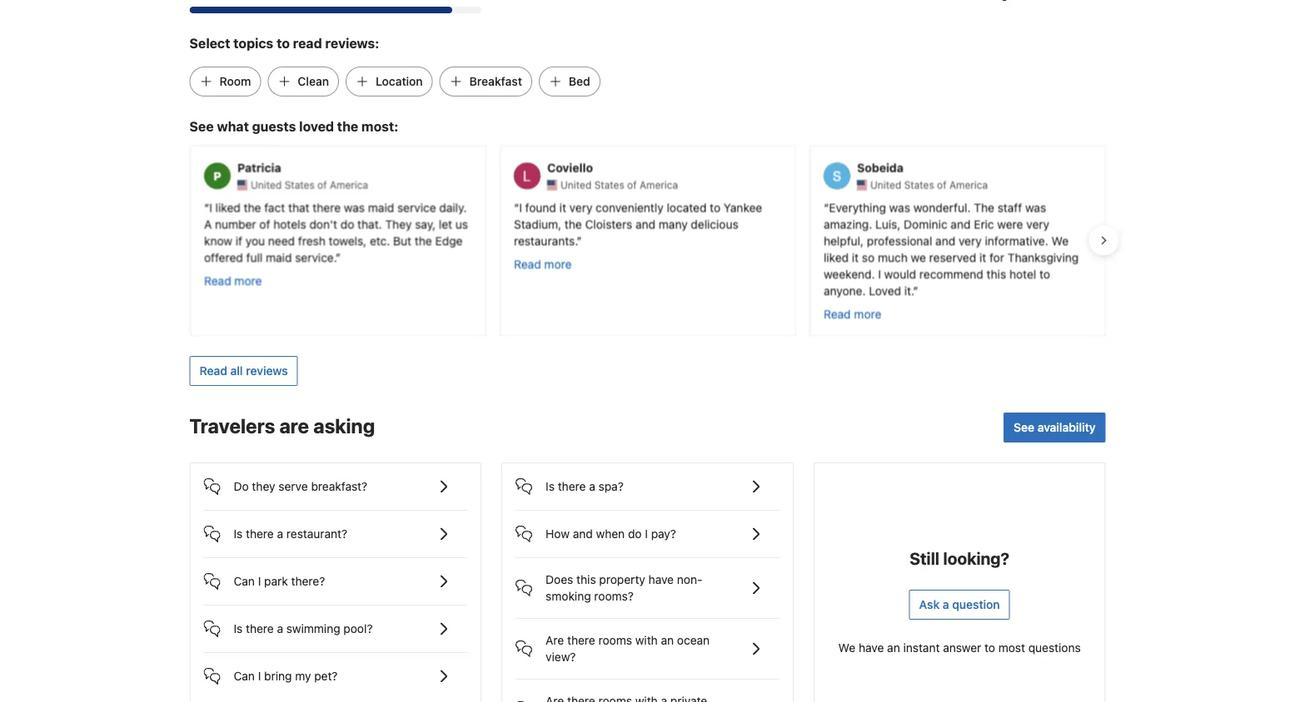 Task type: describe. For each thing, give the bounding box(es) containing it.
states for sobeida
[[904, 179, 934, 191]]

conveniently
[[595, 200, 663, 214]]

guests
[[252, 118, 296, 134]]

smoking
[[546, 590, 591, 604]]

we have an instant answer to most questions
[[838, 642, 1081, 655]]

can i bring my pet?
[[234, 670, 338, 684]]

thanksgiving
[[1007, 250, 1078, 264]]

pet?
[[314, 670, 338, 684]]

park
[[264, 575, 288, 589]]

sobeida
[[857, 161, 903, 174]]

service
[[397, 200, 436, 214]]

united states of america image for patricia
[[237, 180, 247, 190]]

towels,
[[328, 233, 366, 247]]

how
[[546, 527, 570, 541]]

fresh
[[298, 233, 325, 247]]

asking
[[313, 415, 375, 438]]

united states of america for coviello
[[560, 179, 678, 191]]

there for is there a restaurant?
[[246, 527, 274, 541]]

swimming
[[286, 622, 340, 636]]

is there a restaurant?
[[234, 527, 347, 541]]

" i liked the fact that there was maid service daily. a number of hotels don't do that.  they say, let us know if you need fresh towels, etc.  but the edge offered full maid service.
[[204, 200, 468, 264]]

room
[[219, 74, 251, 88]]

more for " i found it very conveniently located to yankee stadium, the cloisters and many delicious restaurants.
[[544, 257, 571, 271]]

edge
[[435, 233, 462, 247]]

questions
[[1028, 642, 1081, 655]]

read more button for everything was wonderful. the staff was amazing. luis, dominic and eric were very helpful, professional and very informative. we liked it so much we reserved it for thanksgiving weekend. i would recommend this hotel to anyone. loved it.
[[823, 306, 881, 322]]

" for " i liked the fact that there was maid service daily. a number of hotels don't do that.  they say, let us know if you need fresh towels, etc.  but the edge offered full maid service.
[[204, 200, 209, 214]]

looking?
[[943, 549, 1009, 568]]

most:
[[361, 118, 398, 134]]

united states of america for patricia
[[250, 179, 368, 191]]

more for " everything was wonderful. the staff was amazing. luis, dominic and eric were very helpful, professional and very informative. we liked it so much we reserved it for thanksgiving weekend. i would recommend this hotel to anyone. loved it.
[[854, 307, 881, 321]]

the left fact
[[243, 200, 261, 214]]

reviews:
[[325, 35, 379, 51]]

patricia
[[237, 161, 281, 174]]

read more for " i found it very conveniently located to yankee stadium, the cloisters and many delicious restaurants.
[[513, 257, 571, 271]]

" for professional
[[913, 283, 918, 297]]

breakfast?
[[311, 480, 367, 494]]

is for is there a spa?
[[546, 480, 555, 494]]

is for is there a restaurant?
[[234, 527, 243, 541]]

read all reviews button
[[189, 356, 298, 386]]

so
[[861, 250, 874, 264]]

i for " i found it very conveniently located to yankee stadium, the cloisters and many delicious restaurants.
[[519, 200, 522, 214]]

see for see availability
[[1014, 421, 1034, 435]]

what
[[217, 118, 249, 134]]

is for is there a swimming pool?
[[234, 622, 243, 636]]

for
[[989, 250, 1004, 264]]

instant
[[903, 642, 940, 655]]

located
[[666, 200, 706, 214]]

luis,
[[875, 217, 900, 231]]

is there a swimming pool?
[[234, 622, 373, 636]]

don't
[[309, 217, 337, 231]]

how and when do i pay? button
[[516, 511, 779, 545]]

can i bring my pet? button
[[204, 654, 467, 687]]

question
[[952, 598, 1000, 612]]

spa?
[[598, 480, 624, 494]]

see availability button
[[1004, 413, 1106, 443]]

liked inside " i liked the fact that there was maid service daily. a number of hotels don't do that.  they say, let us know if you need fresh towels, etc.  but the edge offered full maid service.
[[215, 200, 240, 214]]

that.
[[357, 217, 382, 231]]

of for very
[[627, 179, 636, 191]]

the
[[973, 200, 994, 214]]

united states of america for sobeida
[[870, 179, 987, 191]]

ask a question button
[[909, 590, 1010, 620]]

us
[[455, 217, 468, 231]]

of inside " i liked the fact that there was maid service daily. a number of hotels don't do that.  they say, let us know if you need fresh towels, etc.  but the edge offered full maid service.
[[259, 217, 270, 231]]

weekend.
[[823, 267, 874, 281]]

read more for " everything was wonderful. the staff was amazing. luis, dominic and eric were very helpful, professional and very informative. we liked it so much we reserved it for thanksgiving weekend. i would recommend this hotel to anyone. loved it.
[[823, 307, 881, 321]]

the down say,
[[414, 233, 432, 247]]

of for fact
[[317, 179, 326, 191]]

america for conveniently
[[639, 179, 678, 191]]

professional
[[866, 233, 932, 247]]

1 vertical spatial have
[[859, 642, 884, 655]]

fact
[[264, 200, 285, 214]]

are there rooms with an ocean view?
[[546, 634, 710, 664]]

is there a restaurant? button
[[204, 511, 467, 545]]

can i park there? button
[[204, 559, 467, 592]]

" for restaurants.
[[576, 233, 581, 247]]

have inside does this property have non- smoking rooms?
[[648, 573, 674, 587]]

loved
[[299, 118, 334, 134]]

this is a carousel with rotating slides. it displays featured reviews of the property. use the next and previous buttons to navigate. region
[[176, 139, 1119, 343]]

can for can i bring my pet?
[[234, 670, 255, 684]]

select
[[189, 35, 230, 51]]

read more for " i liked the fact that there was maid service daily. a number of hotels don't do that.  they say, let us know if you need fresh towels, etc.  but the edge offered full maid service.
[[204, 273, 261, 287]]

read more button for i found it very conveniently located to yankee stadium, the cloisters and many delicious restaurants.
[[513, 256, 571, 272]]

this inside does this property have non- smoking rooms?
[[576, 573, 596, 587]]

ocean
[[677, 634, 710, 648]]

do they serve breakfast?
[[234, 480, 367, 494]]

was inside " i liked the fact that there was maid service daily. a number of hotels don't do that.  they say, let us know if you need fresh towels, etc.  but the edge offered full maid service.
[[343, 200, 364, 214]]

restaurant?
[[286, 527, 347, 541]]

this inside " everything was wonderful. the staff was amazing. luis, dominic and eric were very helpful, professional and very informative. we liked it so much we reserved it for thanksgiving weekend. i would recommend this hotel to anyone. loved it.
[[986, 267, 1006, 281]]

of for the
[[937, 179, 946, 191]]

" for don't
[[335, 250, 340, 264]]

2 was from the left
[[889, 200, 910, 214]]

to left "read"
[[277, 35, 290, 51]]

to left most
[[984, 642, 995, 655]]

united for sobeida
[[870, 179, 901, 191]]

rooms
[[598, 634, 632, 648]]

found
[[525, 200, 556, 214]]

i for can i park there?
[[258, 575, 261, 589]]

etc.
[[369, 233, 390, 247]]

do
[[234, 480, 249, 494]]

america for staff
[[949, 179, 987, 191]]

service.
[[295, 250, 335, 264]]

liked inside " everything was wonderful. the staff was amazing. luis, dominic and eric were very helpful, professional and very informative. we liked it so much we reserved it for thanksgiving weekend. i would recommend this hotel to anyone. loved it.
[[823, 250, 848, 264]]

to inside " everything was wonderful. the staff was amazing. luis, dominic and eric were very helpful, professional and very informative. we liked it so much we reserved it for thanksgiving weekend. i would recommend this hotel to anyone. loved it.
[[1039, 267, 1050, 281]]

it inside the " i found it very conveniently located to yankee stadium, the cloisters and many delicious restaurants.
[[559, 200, 566, 214]]

view?
[[546, 651, 576, 664]]

read for " i found it very conveniently located to yankee stadium, the cloisters and many delicious restaurants.
[[513, 257, 541, 271]]

ask a question
[[919, 598, 1000, 612]]

helpful,
[[823, 233, 863, 247]]

bring
[[264, 670, 292, 684]]

travelers
[[189, 415, 275, 438]]

select topics to read reviews:
[[189, 35, 379, 51]]

all
[[230, 364, 243, 378]]

everything
[[828, 200, 886, 214]]

but
[[393, 233, 411, 247]]

a
[[204, 217, 211, 231]]

wonderful.
[[913, 200, 970, 214]]

let
[[438, 217, 452, 231]]

much
[[877, 250, 907, 264]]

" everything was wonderful. the staff was amazing. luis, dominic and eric were very helpful, professional and very informative. we liked it so much we reserved it for thanksgiving weekend. i would recommend this hotel to anyone. loved it.
[[823, 200, 1078, 297]]

pay?
[[651, 527, 676, 541]]

read for " i liked the fact that there was maid service daily. a number of hotels don't do that.  they say, let us know if you need fresh towels, etc.  but the edge offered full maid service.
[[204, 273, 231, 287]]



Task type: locate. For each thing, give the bounding box(es) containing it.
united for patricia
[[250, 179, 281, 191]]

very inside the " i found it very conveniently located to yankee stadium, the cloisters and many delicious restaurants.
[[569, 200, 592, 214]]

liked up number
[[215, 200, 240, 214]]

"
[[576, 233, 581, 247], [335, 250, 340, 264], [913, 283, 918, 297]]

united states of america image for coviello
[[547, 180, 557, 190]]

have left non-
[[648, 573, 674, 587]]

america for that
[[329, 179, 368, 191]]

0 horizontal spatial read more button
[[204, 272, 261, 289]]

1 horizontal spatial we
[[1051, 233, 1068, 247]]

the right loved
[[337, 118, 358, 134]]

1 horizontal spatial more
[[544, 257, 571, 271]]

very up the cloisters
[[569, 200, 592, 214]]

2 united states of america from the left
[[560, 179, 678, 191]]

amazing.
[[823, 217, 872, 231]]

to down thanksgiving in the right of the page
[[1039, 267, 1050, 281]]

read left all
[[199, 364, 227, 378]]

non-
[[677, 573, 702, 587]]

do
[[340, 217, 354, 231], [628, 527, 642, 541]]

1 horizontal spatial maid
[[368, 200, 394, 214]]

reserved
[[929, 250, 976, 264]]

1 vertical spatial "
[[335, 250, 340, 264]]

read more button for i liked the fact that there was maid service daily. a number of hotels don't do that.  they say, let us know if you need fresh towels, etc.  but the edge offered full maid service.
[[204, 272, 261, 289]]

0 horizontal spatial more
[[234, 273, 261, 287]]

1 horizontal spatial do
[[628, 527, 642, 541]]

can for can i park there?
[[234, 575, 255, 589]]

can left park at bottom
[[234, 575, 255, 589]]

2 vertical spatial very
[[958, 233, 981, 247]]

with
[[635, 634, 658, 648]]

a left spa?
[[589, 480, 595, 494]]

0 vertical spatial can
[[234, 575, 255, 589]]

can left the bring on the left of page
[[234, 670, 255, 684]]

most
[[998, 642, 1025, 655]]

i for " i liked the fact that there was maid service daily. a number of hotels don't do that.  they say, let us know if you need fresh towels, etc.  but the edge offered full maid service.
[[209, 200, 212, 214]]

0 horizontal spatial it
[[559, 200, 566, 214]]

and right how
[[573, 527, 593, 541]]

cloisters
[[585, 217, 632, 231]]

read more button
[[513, 256, 571, 272], [204, 272, 261, 289], [823, 306, 881, 322]]

clean
[[298, 74, 329, 88]]

there?
[[291, 575, 325, 589]]

i inside 'button'
[[645, 527, 648, 541]]

hotels
[[273, 217, 306, 231]]

read more down 'restaurants.'
[[513, 257, 571, 271]]

was right 'staff'
[[1025, 200, 1046, 214]]

0 vertical spatial more
[[544, 257, 571, 271]]

1 vertical spatial very
[[1026, 217, 1049, 231]]

0 horizontal spatial states
[[284, 179, 314, 191]]

0 vertical spatial we
[[1051, 233, 1068, 247]]

2 horizontal spatial more
[[854, 307, 881, 321]]

0 horizontal spatial was
[[343, 200, 364, 214]]

a left restaurant?
[[277, 527, 283, 541]]

states up conveniently
[[594, 179, 624, 191]]

do right when
[[628, 527, 642, 541]]

0 vertical spatial this
[[986, 267, 1006, 281]]

" up a in the left of the page
[[204, 200, 209, 214]]

i left found
[[519, 200, 522, 214]]

read for " everything was wonderful. the staff was amazing. luis, dominic and eric were very helpful, professional and very informative. we liked it so much we reserved it for thanksgiving weekend. i would recommend this hotel to anyone. loved it.
[[823, 307, 850, 321]]

1 vertical spatial do
[[628, 527, 642, 541]]

united states of america up conveniently
[[560, 179, 678, 191]]

there down park at bottom
[[246, 622, 274, 636]]

1 horizontal spatial very
[[958, 233, 981, 247]]

this up smoking
[[576, 573, 596, 587]]

i
[[209, 200, 212, 214], [519, 200, 522, 214], [878, 267, 881, 281], [645, 527, 648, 541], [258, 575, 261, 589], [258, 670, 261, 684]]

ask
[[919, 598, 940, 612]]

2 horizontal spatial united
[[870, 179, 901, 191]]

rooms?
[[594, 590, 634, 604]]

hotel
[[1009, 267, 1036, 281]]

" for " i found it very conveniently located to yankee stadium, the cloisters and many delicious restaurants.
[[513, 200, 519, 214]]

united for coviello
[[560, 179, 591, 191]]

0 horizontal spatial "
[[204, 200, 209, 214]]

maid down need
[[265, 250, 291, 264]]

0 horizontal spatial we
[[838, 642, 855, 655]]

see left availability
[[1014, 421, 1034, 435]]

2 united from the left
[[560, 179, 591, 191]]

1 " from the left
[[204, 200, 209, 214]]

it left so
[[851, 250, 858, 264]]

an left instant
[[887, 642, 900, 655]]

see for see what guests loved the most:
[[189, 118, 214, 134]]

there inside " i liked the fact that there was maid service daily. a number of hotels don't do that.  they say, let us know if you need fresh towels, etc.  but the edge offered full maid service.
[[312, 200, 340, 214]]

2 states from the left
[[594, 179, 624, 191]]

there for is there a swimming pool?
[[246, 622, 274, 636]]

location
[[376, 74, 423, 88]]

2 united states of america image from the left
[[547, 180, 557, 190]]

1 vertical spatial we
[[838, 642, 855, 655]]

see availability
[[1014, 421, 1096, 435]]

more for " i liked the fact that there was maid service daily. a number of hotels don't do that.  they say, let us know if you need fresh towels, etc.  but the edge offered full maid service.
[[234, 273, 261, 287]]

a inside button
[[943, 598, 949, 612]]

0 vertical spatial see
[[189, 118, 214, 134]]

there down "they"
[[246, 527, 274, 541]]

i inside button
[[258, 670, 261, 684]]

are
[[546, 634, 564, 648]]

answer
[[943, 642, 981, 655]]

an inside "are there rooms with an ocean view?"
[[661, 634, 674, 648]]

2 horizontal spatial read more button
[[823, 306, 881, 322]]

to
[[277, 35, 290, 51], [709, 200, 720, 214], [1039, 267, 1050, 281], [984, 642, 995, 655]]

0 horizontal spatial united states of america
[[250, 179, 368, 191]]

1 vertical spatial this
[[576, 573, 596, 587]]

you
[[245, 233, 265, 247]]

1 horizontal spatial "
[[576, 233, 581, 247]]

0 horizontal spatial do
[[340, 217, 354, 231]]

0 vertical spatial read more
[[513, 257, 571, 271]]

read more button down anyone.
[[823, 306, 881, 322]]

know
[[204, 233, 232, 247]]

can i park there?
[[234, 575, 325, 589]]

more down 'restaurants.'
[[544, 257, 571, 271]]

serve
[[278, 480, 308, 494]]

america up that.
[[329, 179, 368, 191]]

more down the full
[[234, 273, 261, 287]]

0 vertical spatial "
[[576, 233, 581, 247]]

that
[[288, 200, 309, 214]]

1 vertical spatial maid
[[265, 250, 291, 264]]

states up wonderful.
[[904, 179, 934, 191]]

0 horizontal spatial maid
[[265, 250, 291, 264]]

0 vertical spatial liked
[[215, 200, 240, 214]]

1 states from the left
[[284, 179, 314, 191]]

and inside the " i found it very conveniently located to yankee stadium, the cloisters and many delicious restaurants.
[[635, 217, 655, 231]]

" for " everything was wonderful. the staff was amazing. luis, dominic and eric were very helpful, professional and very informative. we liked it so much we reserved it for thanksgiving weekend. i would recommend this hotel to anyone. loved it.
[[823, 200, 828, 214]]

and up reserved
[[935, 233, 955, 247]]

the inside the " i found it very conveniently located to yankee stadium, the cloisters and many delicious restaurants.
[[564, 217, 582, 231]]

0 vertical spatial have
[[648, 573, 674, 587]]

3 was from the left
[[1025, 200, 1046, 214]]

0 vertical spatial do
[[340, 217, 354, 231]]

1 was from the left
[[343, 200, 364, 214]]

united states of america image down patricia
[[237, 180, 247, 190]]

there right are
[[567, 634, 595, 648]]

1 united from the left
[[250, 179, 281, 191]]

2 horizontal spatial read more
[[823, 307, 881, 321]]

offered
[[204, 250, 243, 264]]

states up the 'that' at left top
[[284, 179, 314, 191]]

do up "towels,"
[[340, 217, 354, 231]]

0 vertical spatial maid
[[368, 200, 394, 214]]

read down anyone.
[[823, 307, 850, 321]]

0 horizontal spatial have
[[648, 573, 674, 587]]

states for patricia
[[284, 179, 314, 191]]

of up wonderful.
[[937, 179, 946, 191]]

states
[[284, 179, 314, 191], [594, 179, 624, 191], [904, 179, 934, 191]]

2 vertical spatial more
[[854, 307, 881, 321]]

i left park at bottom
[[258, 575, 261, 589]]

travelers are asking
[[189, 415, 375, 438]]

0 horizontal spatial see
[[189, 118, 214, 134]]

1 vertical spatial read more
[[204, 273, 261, 287]]

2 horizontal spatial "
[[823, 200, 828, 214]]

2 america from the left
[[639, 179, 678, 191]]

topics
[[233, 35, 273, 51]]

1 vertical spatial can
[[234, 670, 255, 684]]

is up how
[[546, 480, 555, 494]]

reviews
[[246, 364, 288, 378]]

america
[[329, 179, 368, 191], [639, 179, 678, 191], [949, 179, 987, 191]]

need
[[268, 233, 294, 247]]

0 horizontal spatial an
[[661, 634, 674, 648]]

is there a swimming pool? button
[[204, 606, 467, 639]]

1 vertical spatial see
[[1014, 421, 1034, 435]]

was
[[343, 200, 364, 214], [889, 200, 910, 214], [1025, 200, 1046, 214]]

the up 'restaurants.'
[[564, 217, 582, 231]]

2 horizontal spatial america
[[949, 179, 987, 191]]

of up conveniently
[[627, 179, 636, 191]]

a for is there a spa?
[[589, 480, 595, 494]]

0 horizontal spatial liked
[[215, 200, 240, 214]]

is down do
[[234, 527, 243, 541]]

1 vertical spatial liked
[[823, 250, 848, 264]]

read more down the offered
[[204, 273, 261, 287]]

there up don't
[[312, 200, 340, 214]]

see what guests loved the most:
[[189, 118, 398, 134]]

do inside " i liked the fact that there was maid service daily. a number of hotels don't do that.  they say, let us know if you need fresh towels, etc.  but the edge offered full maid service.
[[340, 217, 354, 231]]

eric
[[973, 217, 994, 231]]

united states of america up wonderful.
[[870, 179, 987, 191]]

1 horizontal spatial it
[[851, 250, 858, 264]]

1 horizontal spatial states
[[594, 179, 624, 191]]

1 horizontal spatial united
[[560, 179, 591, 191]]

1 horizontal spatial an
[[887, 642, 900, 655]]

1 vertical spatial more
[[234, 273, 261, 287]]

united states of america image down coviello
[[547, 180, 557, 190]]

1 horizontal spatial america
[[639, 179, 678, 191]]

1 horizontal spatial read more
[[513, 257, 571, 271]]

and down conveniently
[[635, 217, 655, 231]]

of up you on the top left of page
[[259, 217, 270, 231]]

was up luis,
[[889, 200, 910, 214]]

read more button down the offered
[[204, 272, 261, 289]]

3 united states of america from the left
[[870, 179, 987, 191]]

3 united from the left
[[870, 179, 901, 191]]

read more down anyone.
[[823, 307, 881, 321]]

very down eric
[[958, 233, 981, 247]]

3 states from the left
[[904, 179, 934, 191]]

2 vertical spatial "
[[913, 283, 918, 297]]

we inside " everything was wonderful. the staff was amazing. luis, dominic and eric were very helpful, professional and very informative. we liked it so much we reserved it for thanksgiving weekend. i would recommend this hotel to anyone. loved it.
[[1051, 233, 1068, 247]]

they
[[385, 217, 411, 231]]

it
[[559, 200, 566, 214], [851, 250, 858, 264], [979, 250, 986, 264]]

can inside can i bring my pet? button
[[234, 670, 255, 684]]

0 horizontal spatial read more
[[204, 273, 261, 287]]

there inside "are there rooms with an ocean view?"
[[567, 634, 595, 648]]

1 america from the left
[[329, 179, 368, 191]]

we left instant
[[838, 642, 855, 655]]

free wifi 9.0 meter
[[189, 6, 482, 13]]

0 horizontal spatial united states of america image
[[237, 180, 247, 190]]

i up a in the left of the page
[[209, 200, 212, 214]]

of
[[317, 179, 326, 191], [627, 179, 636, 191], [937, 179, 946, 191], [259, 217, 270, 231]]

is
[[546, 480, 555, 494], [234, 527, 243, 541], [234, 622, 243, 636]]

0 horizontal spatial america
[[329, 179, 368, 191]]

2 vertical spatial read more
[[823, 307, 881, 321]]

0 horizontal spatial united
[[250, 179, 281, 191]]

can inside the can i park there? button
[[234, 575, 255, 589]]

america up "located"
[[639, 179, 678, 191]]

p
[[213, 169, 221, 183]]

0 vertical spatial very
[[569, 200, 592, 214]]

" left found
[[513, 200, 519, 214]]

united states of america image
[[237, 180, 247, 190], [547, 180, 557, 190]]

have left instant
[[859, 642, 884, 655]]

do they serve breakfast? button
[[204, 464, 467, 497]]

how and when do i pay?
[[546, 527, 676, 541]]

2 horizontal spatial "
[[913, 283, 918, 297]]

many
[[658, 217, 687, 231]]

united down sobeida
[[870, 179, 901, 191]]

read more button down 'restaurants.'
[[513, 256, 571, 272]]

this down for
[[986, 267, 1006, 281]]

say,
[[415, 217, 435, 231]]

" inside the " i found it very conveniently located to yankee stadium, the cloisters and many delicious restaurants.
[[513, 200, 519, 214]]

2 vertical spatial is
[[234, 622, 243, 636]]

is down the can i park there?
[[234, 622, 243, 636]]

of up don't
[[317, 179, 326, 191]]

2 can from the top
[[234, 670, 255, 684]]

delicious
[[690, 217, 738, 231]]

3 " from the left
[[823, 200, 828, 214]]

i inside " i liked the fact that there was maid service daily. a number of hotels don't do that.  they say, let us know if you need fresh towels, etc.  but the edge offered full maid service.
[[209, 200, 212, 214]]

and inside 'button'
[[573, 527, 593, 541]]

1 horizontal spatial united states of america image
[[547, 180, 557, 190]]

are there rooms with an ocean view? button
[[516, 619, 779, 666]]

do inside the how and when do i pay? 'button'
[[628, 527, 642, 541]]

2 horizontal spatial was
[[1025, 200, 1046, 214]]

1 united states of america from the left
[[250, 179, 368, 191]]

i left the bring on the left of page
[[258, 670, 261, 684]]

bed
[[569, 74, 590, 88]]

recommend
[[919, 267, 983, 281]]

full
[[246, 250, 262, 264]]

1 horizontal spatial "
[[513, 200, 519, 214]]

a
[[589, 480, 595, 494], [277, 527, 283, 541], [943, 598, 949, 612], [277, 622, 283, 636]]

1 vertical spatial is
[[234, 527, 243, 541]]

maid up that.
[[368, 200, 394, 214]]

1 horizontal spatial united states of america
[[560, 179, 678, 191]]

still
[[910, 549, 939, 568]]

there
[[312, 200, 340, 214], [558, 480, 586, 494], [246, 527, 274, 541], [246, 622, 274, 636], [567, 634, 595, 648]]

was up that.
[[343, 200, 364, 214]]

we
[[1051, 233, 1068, 247], [838, 642, 855, 655]]

are
[[279, 415, 309, 438]]

when
[[596, 527, 625, 541]]

" inside " everything was wonderful. the staff was amazing. luis, dominic and eric were very helpful, professional and very informative. we liked it so much we reserved it for thanksgiving weekend. i would recommend this hotel to anyone. loved it.
[[823, 200, 828, 214]]

there left spa?
[[558, 480, 586, 494]]

more down loved
[[854, 307, 881, 321]]

it left for
[[979, 250, 986, 264]]

2 horizontal spatial states
[[904, 179, 934, 191]]

2 horizontal spatial it
[[979, 250, 986, 264]]

" inside " i liked the fact that there was maid service daily. a number of hotels don't do that.  they say, let us know if you need fresh towels, etc.  but the edge offered full maid service.
[[204, 200, 209, 214]]

united states of america image
[[857, 180, 867, 190]]

i inside button
[[258, 575, 261, 589]]

liked down "helpful,"
[[823, 250, 848, 264]]

very up informative.
[[1026, 217, 1049, 231]]

0 horizontal spatial "
[[335, 250, 340, 264]]

i inside the " i found it very conveniently located to yankee stadium, the cloisters and many delicious restaurants.
[[519, 200, 522, 214]]

a for is there a restaurant?
[[277, 527, 283, 541]]

does this property have non- smoking rooms?
[[546, 573, 702, 604]]

see inside button
[[1014, 421, 1034, 435]]

0 horizontal spatial this
[[576, 573, 596, 587]]

0 horizontal spatial very
[[569, 200, 592, 214]]

states for coviello
[[594, 179, 624, 191]]

read down 'restaurants.'
[[513, 257, 541, 271]]

2 " from the left
[[513, 200, 519, 214]]

an right with
[[661, 634, 674, 648]]

0 vertical spatial is
[[546, 480, 555, 494]]

to up 'delicious'
[[709, 200, 720, 214]]

and left eric
[[950, 217, 970, 231]]

1 united states of america image from the left
[[237, 180, 247, 190]]

united states of america
[[250, 179, 368, 191], [560, 179, 678, 191], [870, 179, 987, 191]]

see left what
[[189, 118, 214, 134]]

1 horizontal spatial see
[[1014, 421, 1034, 435]]

3 america from the left
[[949, 179, 987, 191]]

united states of america up the 'that' at left top
[[250, 179, 368, 191]]

can
[[234, 575, 255, 589], [234, 670, 255, 684]]

1 can from the top
[[234, 575, 255, 589]]

america up the
[[949, 179, 987, 191]]

we up thanksgiving in the right of the page
[[1051, 233, 1068, 247]]

1 horizontal spatial was
[[889, 200, 910, 214]]

i for can i bring my pet?
[[258, 670, 261, 684]]

2 horizontal spatial very
[[1026, 217, 1049, 231]]

it right found
[[559, 200, 566, 214]]

1 horizontal spatial liked
[[823, 250, 848, 264]]

a for is there a swimming pool?
[[277, 622, 283, 636]]

united down patricia
[[250, 179, 281, 191]]

anyone.
[[823, 283, 865, 297]]

1 horizontal spatial this
[[986, 267, 1006, 281]]

i inside " everything was wonderful. the staff was amazing. luis, dominic and eric were very helpful, professional and very informative. we liked it so much we reserved it for thanksgiving weekend. i would recommend this hotel to anyone. loved it.
[[878, 267, 881, 281]]

united down coviello
[[560, 179, 591, 191]]

breakfast
[[469, 74, 522, 88]]

were
[[997, 217, 1023, 231]]

1 horizontal spatial have
[[859, 642, 884, 655]]

a right ask
[[943, 598, 949, 612]]

there for is there a spa?
[[558, 480, 586, 494]]

a left swimming
[[277, 622, 283, 636]]

i left pay?
[[645, 527, 648, 541]]

they
[[252, 480, 275, 494]]

1 horizontal spatial read more button
[[513, 256, 571, 272]]

to inside the " i found it very conveniently located to yankee stadium, the cloisters and many delicious restaurants.
[[709, 200, 720, 214]]

stadium,
[[513, 217, 561, 231]]

i up loved
[[878, 267, 881, 281]]

read down the offered
[[204, 273, 231, 287]]

if
[[235, 233, 242, 247]]

there for are there rooms with an ocean view?
[[567, 634, 595, 648]]

would
[[884, 267, 916, 281]]

does
[[546, 573, 573, 587]]

informative.
[[984, 233, 1048, 247]]

" up the amazing.
[[823, 200, 828, 214]]

2 horizontal spatial united states of america
[[870, 179, 987, 191]]

number
[[215, 217, 256, 231]]



Task type: vqa. For each thing, say whether or not it's contained in the screenshot.
18 in LOS ANGELES, UNITED STATES OF AMERICA FLIGHTS FROM SAN FRANCISCO INTERNATIONAL AIRPORT DEC 18 - DEC 25 · ROUND TRIP
no



